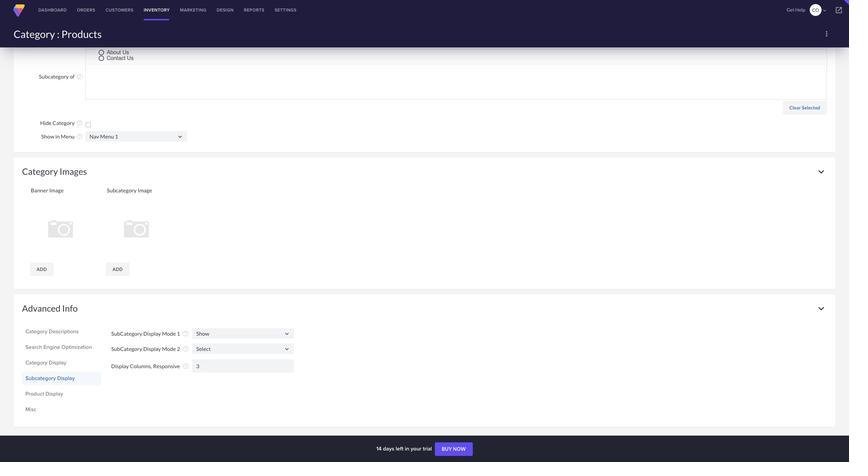 Task type: vqa. For each thing, say whether or not it's contained in the screenshot.
Advanced Info's expand_more
yes



Task type: describe. For each thing, give the bounding box(es) containing it.
id
[[69, 8, 75, 14]]

display for product display
[[46, 390, 63, 398]]

info
[[62, 303, 78, 314]]

dashboard link
[[33, 0, 72, 20]]

us for contact us
[[127, 55, 134, 61]]

* id help_outline 136
[[66, 8, 95, 15]]

hide
[[40, 120, 52, 126]]

help_outline inside subcategory display mode 2 help_outline
[[182, 346, 189, 353]]

add link for subcategory
[[106, 263, 130, 276]]

 for help_outline
[[177, 133, 184, 140]]

category for display
[[25, 359, 47, 367]]

subcategory for subcategory of help_outline
[[39, 73, 69, 80]]

category descriptions
[[25, 328, 79, 336]]

get
[[787, 7, 795, 13]]

clear
[[790, 105, 801, 110]]

name
[[61, 23, 75, 30]]


[[822, 7, 828, 14]]

expand_more for category images
[[816, 166, 828, 178]]

14
[[377, 445, 382, 453]]

product
[[25, 390, 44, 398]]

misc link
[[25, 404, 98, 416]]

descriptions
[[49, 328, 79, 336]]

14 days left in your trial
[[377, 445, 434, 453]]

dashboard
[[38, 7, 67, 13]]

subcategory for subcategory image
[[107, 187, 137, 194]]

contact us
[[107, 55, 134, 61]]

display for subcategory display mode 1 help_outline
[[143, 331, 161, 337]]

now
[[453, 447, 466, 452]]

category for :
[[14, 28, 55, 40]]

reports
[[244, 7, 265, 13]]

clear selected
[[790, 105, 821, 110]]

add for subcategory
[[113, 267, 123, 272]]

image for banner image
[[49, 187, 64, 194]]

advanced
[[22, 303, 61, 314]]

category descriptions link
[[25, 326, 98, 338]]

136
[[85, 8, 95, 15]]

inventory
[[144, 7, 170, 13]]

co
[[813, 7, 820, 13]]

contact
[[107, 55, 126, 61]]

your
[[411, 445, 422, 453]]

search
[[25, 343, 42, 351]]

co 
[[813, 7, 828, 14]]

add link for banner
[[30, 263, 54, 276]]

get help
[[787, 7, 806, 13]]

left
[[396, 445, 404, 453]]

customers
[[106, 7, 134, 13]]

clear selected link
[[783, 101, 828, 115]]

mode for subcategory display mode 1 help_outline
[[162, 331, 176, 337]]

help_outline inside show in menu help_outline
[[76, 133, 83, 140]]

buy now
[[442, 447, 466, 452]]

display columns, responsive help_outline
[[111, 363, 189, 370]]

subcategory of help_outline
[[39, 73, 83, 80]]

subcategory for subcategory display mode 2 help_outline
[[111, 346, 142, 352]]

settings
[[275, 7, 297, 13]]

banner image
[[31, 187, 64, 194]]

more_vert button
[[820, 27, 834, 41]]

category for descriptions
[[25, 328, 47, 336]]



Task type: locate. For each thing, give the bounding box(es) containing it.
subcategory for subcategory display mode 1 help_outline
[[111, 331, 142, 337]]

1 vertical spatial mode
[[162, 346, 176, 352]]

show in menu help_outline
[[41, 133, 83, 140]]

help
[[796, 7, 806, 13]]

subcategory
[[39, 73, 69, 80], [107, 187, 137, 194], [25, 375, 56, 382]]

add link
[[30, 263, 54, 276], [106, 263, 130, 276]]

help_outline
[[76, 8, 83, 15], [76, 24, 83, 30], [76, 73, 83, 80], [76, 120, 83, 127], [76, 133, 83, 140], [182, 331, 189, 338], [182, 346, 189, 353], [182, 363, 189, 370]]

subcategory display
[[25, 375, 75, 382]]

1 vertical spatial subcategory
[[107, 187, 137, 194]]

category up show in menu help_outline
[[53, 120, 75, 126]]

subcategory display mode 1 help_outline
[[111, 331, 189, 338]]

design
[[217, 7, 234, 13]]


[[835, 6, 844, 14]]

1 expand_more from the top
[[816, 166, 828, 178]]

1 vertical spatial expand_more
[[816, 303, 828, 315]]

display down subcategory display mode 1 help_outline
[[143, 346, 161, 352]]

1 vertical spatial in
[[405, 445, 409, 453]]

in right the show
[[55, 133, 60, 140]]

expand_more for advanced info
[[816, 303, 828, 315]]

2 image from the left
[[138, 187, 152, 194]]

us right the about
[[123, 49, 129, 56]]

 for 2
[[284, 346, 291, 353]]

display inside display columns, responsive help_outline
[[111, 363, 129, 370]]

days
[[383, 445, 395, 453]]

subcategory up subcategory display mode 2 help_outline
[[111, 331, 142, 337]]

display for subcategory display
[[57, 375, 75, 382]]

hide category help_outline
[[40, 120, 83, 127]]

0 horizontal spatial add link
[[30, 263, 54, 276]]

display inside subcategory display mode 2 help_outline
[[143, 346, 161, 352]]

marketing
[[180, 7, 207, 13]]

us right contact
[[127, 55, 134, 61]]

category down search on the left bottom of page
[[25, 359, 47, 367]]

category : products
[[14, 28, 102, 40]]

subcategory for subcategory display
[[25, 375, 56, 382]]

engine
[[44, 343, 60, 351]]

1 subcategory from the top
[[111, 331, 142, 337]]

1 add link from the left
[[30, 263, 54, 276]]

1 horizontal spatial in
[[405, 445, 409, 453]]

subcategory up columns,
[[111, 346, 142, 352]]

orders
[[77, 7, 95, 13]]

2 add from the left
[[113, 267, 123, 272]]

display
[[143, 331, 161, 337], [143, 346, 161, 352], [49, 359, 66, 367], [111, 363, 129, 370], [57, 375, 75, 382], [46, 390, 63, 398]]

mode inside subcategory display mode 2 help_outline
[[162, 346, 176, 352]]

about
[[107, 49, 121, 56]]

help_outline right the id
[[76, 8, 83, 15]]

None text field
[[85, 131, 187, 142]]

in right the left
[[405, 445, 409, 453]]

help_outline inside * id help_outline 136
[[76, 8, 83, 15]]

2 vertical spatial subcategory
[[25, 375, 56, 382]]

mode inside subcategory display mode 1 help_outline
[[162, 331, 176, 337]]

help_outline inside subcategory display mode 1 help_outline
[[182, 331, 189, 338]]

display down "search engine optimization"
[[49, 359, 66, 367]]

2 expand_more from the top
[[816, 303, 828, 315]]

0 horizontal spatial add
[[37, 267, 47, 272]]

in
[[55, 133, 60, 140], [405, 445, 409, 453]]

category up search on the left bottom of page
[[25, 328, 47, 336]]

help_outline inside subcategory of help_outline
[[76, 73, 83, 80]]

1 mode from the top
[[162, 331, 176, 337]]

2 add link from the left
[[106, 263, 130, 276]]

help_outline right responsive
[[182, 363, 189, 370]]

display for category display
[[49, 359, 66, 367]]

0 vertical spatial in
[[55, 133, 60, 140]]

products
[[61, 28, 102, 40]]

category name help_outline
[[36, 23, 83, 30]]

0 vertical spatial expand_more
[[816, 166, 828, 178]]

help_outline inside category name help_outline
[[76, 24, 83, 30]]

:
[[57, 28, 60, 40]]

image
[[49, 187, 64, 194], [138, 187, 152, 194]]

None text field
[[192, 329, 294, 339], [192, 344, 294, 354], [192, 329, 294, 339], [192, 344, 294, 354]]

subcategory display link
[[25, 373, 98, 384]]

mode left "2"
[[162, 346, 176, 352]]

us
[[123, 49, 129, 56], [127, 55, 134, 61]]

1 horizontal spatial add link
[[106, 263, 130, 276]]

subcategory inside subcategory of help_outline
[[39, 73, 69, 80]]

more_vert
[[823, 30, 831, 38]]

1 add from the left
[[37, 267, 47, 272]]

category images
[[22, 166, 87, 177]]

subcategory inside subcategory display mode 2 help_outline
[[111, 346, 142, 352]]

mode
[[162, 331, 176, 337], [162, 346, 176, 352]]

images
[[60, 166, 87, 177]]

category display
[[25, 359, 66, 367]]

subcategory
[[111, 331, 142, 337], [111, 346, 142, 352]]

None number field
[[192, 360, 294, 373]]

category up banner
[[22, 166, 58, 177]]

display for subcategory display mode 2 help_outline
[[143, 346, 161, 352]]

2 vertical spatial 
[[284, 346, 291, 353]]

display down subcategory display at the bottom left
[[46, 390, 63, 398]]

mode left the 1
[[162, 331, 176, 337]]

search engine optimization link
[[25, 342, 98, 353]]

show
[[41, 133, 54, 140]]

help_outline right "2"
[[182, 346, 189, 353]]

product display
[[25, 390, 63, 398]]

columns,
[[130, 363, 152, 370]]

 for 1
[[284, 331, 291, 338]]

1
[[177, 331, 180, 337]]

category
[[37, 23, 59, 30], [14, 28, 55, 40], [53, 120, 75, 126], [22, 166, 58, 177], [25, 328, 47, 336], [25, 359, 47, 367]]

0 vertical spatial 
[[177, 133, 184, 140]]

banner
[[31, 187, 48, 194]]

category inside category name help_outline
[[37, 23, 59, 30]]

display down category display link
[[57, 375, 75, 382]]

1 vertical spatial subcategory
[[111, 346, 142, 352]]

us for about us
[[123, 49, 129, 56]]

category display link
[[25, 357, 98, 369]]

add
[[37, 267, 47, 272], [113, 267, 123, 272]]

1 horizontal spatial image
[[138, 187, 152, 194]]

0 vertical spatial subcategory
[[39, 73, 69, 80]]

optimization
[[62, 343, 92, 351]]

mode for subcategory display mode 2 help_outline
[[162, 346, 176, 352]]

advanced info
[[22, 303, 78, 314]]

about us
[[107, 49, 129, 56]]

0 horizontal spatial image
[[49, 187, 64, 194]]

1 image from the left
[[49, 187, 64, 194]]

 link
[[829, 0, 850, 20]]

2 mode from the top
[[162, 346, 176, 352]]

1 vertical spatial 
[[284, 331, 291, 338]]

help_outline right menu
[[76, 133, 83, 140]]

subcategory inside subcategory display mode 1 help_outline
[[111, 331, 142, 337]]

*
[[66, 9, 68, 14]]

0 horizontal spatial in
[[55, 133, 60, 140]]

image for subcategory image
[[138, 187, 152, 194]]

0 vertical spatial mode
[[162, 331, 176, 337]]

2
[[177, 346, 180, 352]]

subcategory image
[[107, 187, 152, 194]]

help_outline inside hide category help_outline
[[76, 120, 83, 127]]

misc
[[25, 406, 36, 414]]

buy
[[442, 447, 452, 452]]

help_outline right name
[[76, 24, 83, 30]]

help_outline right "of" on the left top
[[76, 73, 83, 80]]

trial
[[423, 445, 432, 453]]

responsive
[[153, 363, 180, 370]]

display inside subcategory display mode 1 help_outline
[[143, 331, 161, 337]]

menu
[[61, 133, 75, 140]]

help_outline right the 1
[[182, 331, 189, 338]]

display left columns,
[[111, 363, 129, 370]]

subcategory display mode 2 help_outline
[[111, 346, 189, 353]]

product display link
[[25, 389, 98, 400]]


[[177, 133, 184, 140], [284, 331, 291, 338], [284, 346, 291, 353]]

display up subcategory display mode 2 help_outline
[[143, 331, 161, 337]]

2 subcategory from the top
[[111, 346, 142, 352]]

help_outline inside display columns, responsive help_outline
[[182, 363, 189, 370]]

selected
[[802, 105, 821, 110]]

category for images
[[22, 166, 58, 177]]

in inside show in menu help_outline
[[55, 133, 60, 140]]

category left :
[[14, 28, 55, 40]]

0 vertical spatial subcategory
[[111, 331, 142, 337]]

search engine optimization
[[25, 343, 92, 351]]

expand_more
[[816, 166, 828, 178], [816, 303, 828, 315]]

add for banner
[[37, 267, 47, 272]]

buy now link
[[435, 443, 473, 457]]

1 horizontal spatial add
[[113, 267, 123, 272]]

category inside category descriptions link
[[25, 328, 47, 336]]

category inside hide category help_outline
[[53, 120, 75, 126]]

category for name
[[37, 23, 59, 30]]

help_outline up show in menu help_outline
[[76, 120, 83, 127]]

of
[[70, 73, 75, 80]]

category inside category display link
[[25, 359, 47, 367]]

category down dashboard link
[[37, 23, 59, 30]]



